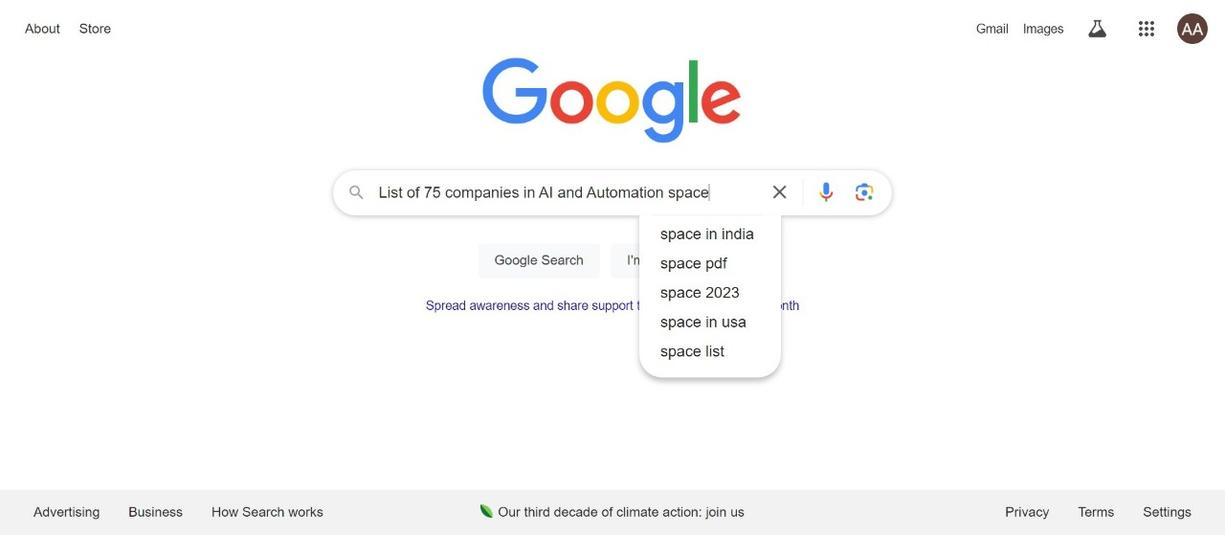 Task type: vqa. For each thing, say whether or not it's contained in the screenshot.
the Search Labs icon
yes



Task type: locate. For each thing, give the bounding box(es) containing it.
search by voice image
[[815, 181, 838, 204]]

None search field
[[19, 165, 1206, 378]]

search labs image
[[1086, 17, 1109, 40]]

list box
[[640, 219, 781, 366]]



Task type: describe. For each thing, give the bounding box(es) containing it.
google image
[[483, 57, 743, 146]]

search by image image
[[853, 181, 876, 204]]

Search text field
[[379, 171, 757, 215]]



